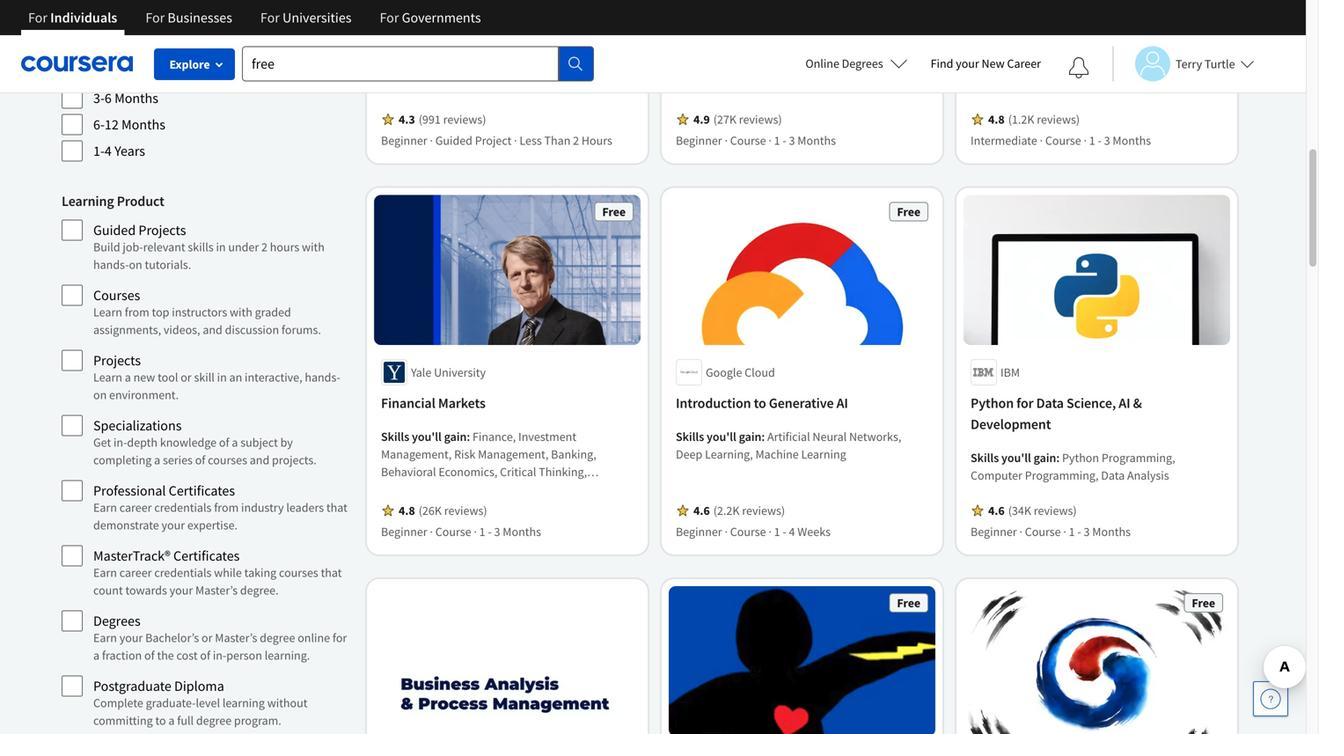 Task type: vqa. For each thing, say whether or not it's contained in the screenshot.
applied
no



Task type: locate. For each thing, give the bounding box(es) containing it.
learn for projects
[[93, 369, 122, 385]]

0 horizontal spatial 4.8
[[399, 502, 415, 518]]

2 horizontal spatial skills you'll gain :
[[971, 450, 1062, 465]]

0 vertical spatial development
[[563, 41, 633, 57]]

0 vertical spatial learn
[[93, 304, 122, 320]]

reviews) up intermediate · course · 1 - 3 months
[[1037, 111, 1080, 127]]

1 horizontal spatial in-
[[213, 647, 226, 663]]

a left fraction
[[93, 647, 100, 663]]

1 vertical spatial degrees
[[93, 612, 141, 630]]

data inside python programming, computer programming, data analysis
[[1101, 467, 1125, 483]]

4 left years
[[105, 142, 112, 160]]

leadership
[[522, 499, 579, 515]]

data left analysis
[[1101, 467, 1125, 483]]

2 4.6 from the left
[[988, 502, 1005, 518]]

weeks down machine
[[798, 523, 831, 539]]

career inside earn career credentials from industry leaders that demonstrate your expertise.
[[119, 499, 152, 515]]

terry
[[1176, 56, 1202, 72]]

your right towards
[[170, 582, 193, 598]]

learning down neural
[[801, 446, 846, 462]]

1 horizontal spatial with
[[302, 239, 325, 255]]

on left environment.
[[93, 387, 107, 403]]

1 horizontal spatial development
[[971, 415, 1051, 433]]

specializations
[[93, 417, 182, 434]]

courses right the taking
[[279, 565, 318, 580]]

degree inside complete graduate-level learning without committing to a full degree program.
[[196, 712, 232, 728]]

2
[[154, 10, 161, 28], [573, 132, 579, 148], [261, 239, 268, 255]]

1 horizontal spatial &
[[1133, 394, 1142, 412]]

product
[[117, 192, 164, 210]]

course down 4.8 (26k reviews)
[[435, 523, 471, 539]]

: up risk
[[467, 428, 470, 444]]

1 vertical spatial python
[[1062, 450, 1099, 465]]

1 down 4.6 (34k reviews)
[[1069, 523, 1075, 539]]

1 credentials from the top
[[154, 499, 212, 515]]

2 credentials from the top
[[154, 565, 212, 580]]

career for mastertrack®
[[119, 565, 152, 580]]

interactive,
[[245, 369, 302, 385]]

0 vertical spatial in
[[216, 239, 226, 255]]

on inside build job-relevant skills in under 2 hours with hands-on tutorials.
[[129, 257, 142, 272]]

4.8 (1.2k reviews)
[[988, 111, 1080, 127]]

0 vertical spatial &
[[430, 6, 439, 24]]

4.6 left (34k
[[988, 502, 1005, 518]]

1 for from the left
[[28, 9, 47, 26]]

3 for 4.9 (27k reviews)
[[789, 132, 795, 148]]

a left full
[[168, 712, 175, 728]]

0 vertical spatial python
[[971, 394, 1014, 412]]

1 horizontal spatial from
[[214, 499, 239, 515]]

: right wordpress
[[585, 0, 589, 3]]

1 horizontal spatial courses
[[279, 565, 318, 580]]

1- for 1-4 years
[[93, 142, 105, 160]]

0 vertical spatial degrees
[[842, 55, 883, 71]]

- for python for data science, ai & development
[[1078, 523, 1081, 539]]

finance,
[[473, 428, 516, 444]]

your inside 'find your new career' link
[[956, 55, 979, 71]]

skills you'll gain : for financial
[[381, 428, 473, 444]]

certificates
[[169, 482, 235, 499], [173, 547, 240, 565]]

1 learn from the top
[[93, 304, 122, 320]]

your right find
[[956, 55, 979, 71]]

find your new career
[[931, 55, 1041, 71]]

with inside learn from top instructors with graded assignments, videos, and discussion forums.
[[230, 304, 252, 320]]

4.8 left (26k at the left bottom of page
[[399, 502, 415, 518]]

certificates down expertise.
[[173, 547, 240, 565]]

2 vertical spatial earn
[[93, 630, 117, 646]]

reviews) right (34k
[[1034, 502, 1077, 518]]

that inside earn career credentials from industry leaders that demonstrate your expertise.
[[326, 499, 348, 515]]

ai inside python for data science, ai & development
[[1119, 394, 1130, 412]]

hands- right interactive,
[[305, 369, 340, 385]]

1 horizontal spatial hours
[[582, 132, 612, 148]]

1 vertical spatial from
[[214, 499, 239, 515]]

investment
[[518, 428, 577, 444]]

for
[[28, 9, 47, 26], [145, 9, 165, 26], [260, 9, 280, 26], [380, 9, 399, 26]]

1 horizontal spatial hands-
[[305, 369, 340, 385]]

1 vertical spatial 1-
[[93, 63, 105, 81]]

guided inside learning product group
[[93, 221, 136, 239]]

2 for from the left
[[145, 9, 165, 26]]

0 vertical spatial on
[[129, 257, 142, 272]]

machine
[[756, 446, 799, 462]]

hands- for projects
[[305, 369, 340, 385]]

2 financial from the top
[[381, 481, 428, 497]]

earn inside earn career credentials from industry leaders that demonstrate your expertise.
[[93, 499, 117, 515]]

beginner · course · 1 - 3 months down 4.6 (34k reviews)
[[971, 523, 1131, 539]]

beginner for financial markets
[[381, 523, 427, 539]]

python inside python programming, computer programming, data analysis
[[1062, 450, 1099, 465]]

1 horizontal spatial for
[[1017, 394, 1034, 412]]

from inside earn career credentials from industry leaders that demonstrate your expertise.
[[214, 499, 239, 515]]

0 vertical spatial hands-
[[93, 257, 129, 272]]

gain
[[739, 20, 762, 36], [444, 41, 467, 57], [1034, 41, 1056, 57], [444, 428, 467, 444], [739, 428, 762, 444], [1034, 450, 1056, 465]]

1 vertical spatial degree
[[196, 712, 232, 728]]

2 earn from the top
[[93, 565, 117, 580]]

1 vertical spatial financial
[[381, 481, 428, 497]]

reviews) right (26k at the left bottom of page
[[444, 502, 487, 518]]

1-3 months
[[93, 63, 158, 81]]

credentials for mastertrack®
[[154, 565, 212, 580]]

python inside python for data science, ai & development
[[971, 394, 1014, 412]]

python down ibm
[[971, 394, 1014, 412]]

a inside earn your bachelor's or master's degree online for a fraction of the cost of in-person learning.
[[93, 647, 100, 663]]

sub-
[[442, 6, 469, 24]]

to down graduate-
[[155, 712, 166, 728]]

and down regulations
[[581, 499, 601, 515]]

on inside learn a new tool or skill in an interactive, hands- on environment.
[[93, 387, 107, 403]]

your inside earn career credentials from industry leaders that demonstrate your expertise.
[[162, 517, 185, 533]]

3 1- from the top
[[93, 142, 105, 160]]

0 horizontal spatial in-
[[114, 434, 127, 450]]

without
[[267, 695, 308, 711]]

1 vertical spatial in-
[[213, 647, 226, 663]]

or right tool
[[181, 369, 192, 385]]

· down 4.8 (1.2k reviews)
[[1040, 132, 1043, 148]]

for right the online at the left
[[333, 630, 347, 646]]

less right project
[[520, 132, 542, 148]]

0 vertical spatial degree
[[260, 630, 295, 646]]

master's
[[195, 582, 238, 598], [215, 630, 257, 646]]

2 right project
[[573, 132, 579, 148]]

for down ibm
[[1017, 394, 1034, 412]]

0 horizontal spatial or
[[181, 369, 192, 385]]

less
[[93, 10, 119, 28], [520, 132, 542, 148]]

person
[[226, 647, 262, 663]]

critical inside finance, investment management, risk management, banking, behavioral economics, critical thinking, financial analysis, innovation, regulations and compliance, underwriting, leadership and management
[[500, 464, 536, 479]]

0 vertical spatial credentials
[[154, 499, 212, 515]]

earn up fraction
[[93, 630, 117, 646]]

0 vertical spatial financial
[[381, 394, 435, 412]]

credentials inside earn career credentials from industry leaders that demonstrate your expertise.
[[154, 499, 212, 515]]

1 vertical spatial with
[[230, 304, 252, 320]]

ai up neural
[[837, 394, 848, 412]]

2 ai from the left
[[1119, 394, 1130, 412]]

0 horizontal spatial weeks
[[114, 37, 152, 54]]

1 for introduction to generative ai
[[774, 523, 780, 539]]

in- inside get in-depth knowledge of a subject by completing a series of courses and projects.
[[114, 434, 127, 450]]

to inside introduction to generative ai link
[[754, 394, 766, 412]]

certificates for professional certificates
[[169, 482, 235, 499]]

career up demonstrate at the bottom of the page
[[119, 499, 152, 515]]

bachelor's
[[145, 630, 199, 646]]

0 vertical spatial hours
[[164, 10, 199, 28]]

markets
[[438, 394, 486, 412]]

web left design,
[[473, 41, 495, 57]]

1 horizontal spatial skills you'll gain :
[[676, 428, 767, 444]]

with up discussion
[[230, 304, 252, 320]]

for down create
[[380, 9, 399, 26]]

1 horizontal spatial web
[[538, 41, 561, 57]]

skills you'll gain : for python
[[971, 450, 1062, 465]]

1 vertical spatial weeks
[[798, 523, 831, 539]]

1 vertical spatial for
[[333, 630, 347, 646]]

1 vertical spatial programming,
[[1025, 467, 1099, 483]]

3 for from the left
[[260, 9, 280, 26]]

process
[[1002, 94, 1042, 109]]

or inside learn a new tool or skill in an interactive, hands- on environment.
[[181, 369, 192, 385]]

by
[[280, 434, 293, 450]]

1 1- from the top
[[93, 37, 105, 54]]

0 vertical spatial from
[[125, 304, 149, 320]]

web
[[473, 41, 495, 57], [538, 41, 561, 57]]

4.8 for 4.8 (1.2k reviews)
[[988, 111, 1005, 127]]

2 vertical spatial 2
[[261, 239, 268, 255]]

degree
[[260, 630, 295, 646], [196, 712, 232, 728]]

skills you'll gain : up "learning," on the bottom right
[[676, 428, 767, 444]]

1 vertical spatial learn
[[93, 369, 122, 385]]

0 vertical spatial earn
[[93, 499, 117, 515]]

1 vertical spatial less
[[520, 132, 542, 148]]

you'll
[[707, 20, 736, 36], [412, 41, 442, 57], [1002, 41, 1031, 57], [412, 428, 442, 444], [707, 428, 736, 444], [1002, 450, 1031, 465]]

postgraduate
[[93, 677, 171, 695]]

1 for financial markets
[[479, 523, 485, 539]]

course for financial markets
[[435, 523, 471, 539]]

of
[[219, 434, 229, 450], [195, 452, 205, 468], [144, 647, 155, 663], [200, 647, 210, 663]]

4 for from the left
[[380, 9, 399, 26]]

for up 1-4 weeks
[[145, 9, 165, 26]]

under
[[228, 239, 259, 255]]

analysis, inside finance, investment management, risk management, banking, behavioral economics, critical thinking, financial analysis, innovation, regulations and compliance, underwriting, leadership and management
[[430, 481, 475, 497]]

0 vertical spatial master's
[[195, 582, 238, 598]]

1 vertical spatial master's
[[215, 630, 257, 646]]

beginner · guided project · less than 2 hours
[[381, 132, 612, 148]]

4.8 for 4.8 (26k reviews)
[[399, 502, 415, 518]]

1 earn from the top
[[93, 499, 117, 515]]

and down instructors
[[203, 322, 223, 338]]

online
[[806, 55, 840, 71]]

0 vertical spatial certificates
[[169, 482, 235, 499]]

· down (34k
[[1020, 523, 1023, 539]]

0 horizontal spatial than
[[122, 10, 152, 28]]

1 horizontal spatial 4.8
[[988, 111, 1005, 127]]

1 horizontal spatial ai
[[1119, 394, 1130, 412]]

in right skills on the top of the page
[[216, 239, 226, 255]]

financial down behavioral
[[381, 481, 428, 497]]

career
[[119, 499, 152, 515], [119, 565, 152, 580]]

thinking
[[806, 20, 851, 36]]

degree inside earn your bachelor's or master's degree online for a fraction of the cost of in-person learning.
[[260, 630, 295, 646]]

a inside learn a new tool or skill in an interactive, hands- on environment.
[[125, 369, 131, 385]]

&
[[430, 6, 439, 24], [1133, 394, 1142, 412]]

None search field
[[242, 46, 594, 81]]

discussion
[[225, 322, 279, 338]]

or
[[181, 369, 192, 385], [202, 630, 213, 646]]

reviews) for (2.2k reviews)
[[742, 502, 785, 518]]

learn inside learn a new tool or skill in an interactive, hands- on environment.
[[93, 369, 122, 385]]

hands- inside build job-relevant skills in under 2 hours with hands-on tutorials.
[[93, 257, 129, 272]]

learning inside artificial neural networks, deep learning, machine learning
[[801, 446, 846, 462]]

mastertrack®
[[93, 547, 171, 565]]

that right leaders on the bottom left of the page
[[326, 499, 348, 515]]

in inside learn a new tool or skill in an interactive, hands- on environment.
[[217, 369, 227, 385]]

: left thinking in the right of the page
[[762, 20, 765, 36]]

python for programming,
[[1062, 450, 1099, 465]]

earn up demonstrate at the bottom of the page
[[93, 499, 117, 515]]

beginner · course · 1 - 3 months down 4.8 (26k reviews)
[[381, 523, 541, 539]]

1- down '6-'
[[93, 142, 105, 160]]

deep
[[676, 446, 703, 462]]

hands- inside learn a new tool or skill in an interactive, hands- on environment.
[[305, 369, 340, 385]]

artificial neural networks, deep learning, machine learning
[[676, 428, 902, 462]]

3 earn from the top
[[93, 630, 117, 646]]

for left universities
[[260, 9, 280, 26]]

courses inside earn career credentials while taking courses that count towards your master's degree.
[[279, 565, 318, 580]]

(27k
[[713, 111, 737, 127]]

3 for 4.6 (34k reviews)
[[1084, 523, 1090, 539]]

0 horizontal spatial on
[[93, 387, 107, 403]]

1 4.6 from the left
[[694, 502, 710, 518]]

1 management, from the left
[[381, 446, 452, 462]]

1 vertical spatial career
[[119, 565, 152, 580]]

1 horizontal spatial guided
[[435, 132, 473, 148]]

1- for 1-4 weeks
[[93, 37, 105, 54]]

show notifications image
[[1068, 57, 1090, 78]]

find
[[931, 55, 954, 71]]

management, down finance, at left
[[478, 446, 549, 462]]

0 horizontal spatial 4.6
[[694, 502, 710, 518]]

reviews) for (34k reviews)
[[1034, 502, 1077, 518]]

0 vertical spatial in-
[[114, 434, 127, 450]]

1 vertical spatial 2
[[573, 132, 579, 148]]

years
[[114, 142, 145, 160]]

career inside earn career credentials while taking courses that count towards your master's degree.
[[119, 565, 152, 580]]

management, up behavioral
[[381, 446, 452, 462]]

1 vertical spatial in
[[217, 369, 227, 385]]

2 1- from the top
[[93, 63, 105, 81]]

analysis, down 'model,'
[[1044, 94, 1089, 109]]

2 career from the top
[[119, 565, 152, 580]]

analysis, down economics,
[[430, 481, 475, 497]]

learning up build at top left
[[62, 192, 114, 210]]

for
[[1017, 394, 1034, 412], [333, 630, 347, 646]]

risk
[[454, 446, 476, 462]]

introduction
[[676, 394, 751, 412]]

1 horizontal spatial python
[[1062, 450, 1099, 465]]

0 horizontal spatial hands-
[[93, 257, 129, 272]]

banner navigation
[[14, 0, 495, 48]]

1 financial from the top
[[381, 394, 435, 412]]

to inside complete graduate-level learning without committing to a full degree program.
[[155, 712, 166, 728]]

critical up innovation, at the bottom of the page
[[500, 464, 536, 479]]

neural
[[813, 428, 847, 444]]

1 down 4.6 (2.2k reviews)
[[774, 523, 780, 539]]

master's down while
[[195, 582, 238, 598]]

your up mastertrack® certificates
[[162, 517, 185, 533]]

earn inside earn your bachelor's or master's degree online for a fraction of the cost of in-person learning.
[[93, 630, 117, 646]]

credentials
[[154, 499, 212, 515], [154, 565, 212, 580]]

your
[[956, 55, 979, 71], [162, 517, 185, 533], [170, 582, 193, 598], [119, 630, 143, 646]]

1 vertical spatial 4.8
[[399, 502, 415, 518]]

0 horizontal spatial management,
[[381, 446, 452, 462]]

1 vertical spatial hands-
[[305, 369, 340, 385]]

graduate-
[[146, 695, 196, 711]]

2 learn from the top
[[93, 369, 122, 385]]

0 vertical spatial 4.8
[[988, 111, 1005, 127]]

for for individuals
[[28, 9, 47, 26]]

months down the leadership
[[503, 523, 541, 539]]

a up for governments
[[423, 0, 430, 3]]

1 vertical spatial guided
[[93, 221, 136, 239]]

0 vertical spatial or
[[181, 369, 192, 385]]

1 horizontal spatial weeks
[[798, 523, 831, 539]]

1 vertical spatial earn
[[93, 565, 117, 580]]

skills you'll gain : down financial markets
[[381, 428, 473, 444]]

introduction to generative ai link
[[676, 392, 929, 413]]

weeks up 1-3 months
[[114, 37, 152, 54]]

1 ai from the left
[[837, 394, 848, 412]]

0 horizontal spatial degrees
[[93, 612, 141, 630]]

learning product
[[62, 192, 164, 210]]

1-4 years
[[93, 142, 145, 160]]

4.6 left (2.2k
[[694, 502, 710, 518]]

1 horizontal spatial to
[[754, 394, 766, 412]]

4.8 (26k reviews)
[[399, 502, 487, 518]]

beginner · course · 1 - 3 months down 4.9 (27k reviews)
[[676, 132, 836, 148]]

new
[[982, 55, 1005, 71]]

1 horizontal spatial learning
[[801, 446, 846, 462]]

master's inside earn your bachelor's or master's degree online for a fraction of the cost of in-person learning.
[[215, 630, 257, 646]]

critical
[[767, 20, 804, 36], [500, 464, 536, 479]]

from inside learn from top instructors with graded assignments, videos, and discussion forums.
[[125, 304, 149, 320]]

1 horizontal spatial less
[[520, 132, 542, 148]]

6
[[105, 89, 112, 107]]

explore button
[[154, 48, 235, 80]]

1 horizontal spatial degree
[[260, 630, 295, 646]]

for for universities
[[260, 9, 280, 26]]

0 horizontal spatial degree
[[196, 712, 232, 728]]

that up the online at the left
[[321, 565, 342, 580]]

1 horizontal spatial than
[[544, 132, 571, 148]]

earn for mastertrack®
[[93, 565, 117, 580]]

a left "new"
[[125, 369, 131, 385]]

degrees down count
[[93, 612, 141, 630]]

your up fraction
[[119, 630, 143, 646]]

0 horizontal spatial beginner · course · 1 - 3 months
[[381, 523, 541, 539]]

(2.2k
[[713, 502, 740, 518]]

1 career from the top
[[119, 499, 152, 515]]

1 horizontal spatial 4.6
[[988, 502, 1005, 518]]

python down the "python for data science, ai & development" link on the right bottom of page
[[1062, 450, 1099, 465]]

& left sub-
[[430, 6, 439, 24]]

0 horizontal spatial 2
[[154, 10, 161, 28]]

0 horizontal spatial for
[[333, 630, 347, 646]]

master's up person on the bottom left
[[215, 630, 257, 646]]

certificates up expertise.
[[169, 482, 235, 499]]

that inside earn career credentials while taking courses that count towards your master's degree.
[[321, 565, 342, 580]]

degree down level
[[196, 712, 232, 728]]

2 web from the left
[[538, 41, 561, 57]]

1 vertical spatial certificates
[[173, 547, 240, 565]]

1 horizontal spatial critical
[[767, 20, 804, 36]]

to down cloud
[[754, 394, 766, 412]]

skills
[[676, 20, 704, 36], [381, 41, 409, 57], [971, 41, 999, 57], [381, 428, 409, 444], [676, 428, 704, 444], [971, 450, 999, 465]]

count
[[93, 582, 123, 598]]

ai right science,
[[1119, 394, 1130, 412]]

1 horizontal spatial or
[[202, 630, 213, 646]]

critical left thinking in the right of the page
[[767, 20, 804, 36]]

· down (2.2k
[[725, 523, 728, 539]]

4 down machine
[[789, 523, 795, 539]]

1 vertical spatial on
[[93, 387, 107, 403]]

1 vertical spatial projects
[[93, 352, 141, 369]]

wordpress
[[519, 0, 583, 3]]

statistical
[[1092, 94, 1142, 109]]

than
[[122, 10, 152, 28], [544, 132, 571, 148]]

1 vertical spatial that
[[321, 565, 342, 580]]

beginner for python for data science, ai & development
[[971, 523, 1017, 539]]

skills you'll gain :
[[381, 428, 473, 444], [676, 428, 767, 444], [971, 450, 1062, 465]]

online degrees button
[[791, 44, 922, 83]]

business analysis, data analysis, data visualization, spreadsheet software, data model, decision making, microsoft excel, process analysis, statistical visualization
[[971, 41, 1222, 109]]

management
[[381, 516, 449, 532]]

earn up count
[[93, 565, 117, 580]]

projects.
[[272, 452, 317, 468]]

in-
[[114, 434, 127, 450], [213, 647, 226, 663]]

financial down 'yale'
[[381, 394, 435, 412]]

degree.
[[240, 582, 279, 598]]

0 horizontal spatial ai
[[837, 394, 848, 412]]

1- up 3-
[[93, 63, 105, 81]]

0 horizontal spatial critical
[[500, 464, 536, 479]]

credentials inside earn career credentials while taking courses that count towards your master's degree.
[[154, 565, 212, 580]]

2 horizontal spatial beginner · course · 1 - 3 months
[[971, 523, 1131, 539]]

a
[[423, 0, 430, 3], [125, 369, 131, 385], [232, 434, 238, 450], [154, 452, 160, 468], [93, 647, 100, 663], [168, 712, 175, 728]]

earn for professional
[[93, 499, 117, 515]]

2 management, from the left
[[478, 446, 549, 462]]

or right bachelor's
[[202, 630, 213, 646]]

earn inside earn career credentials while taking courses that count towards your master's degree.
[[93, 565, 117, 580]]

degrees inside popup button
[[842, 55, 883, 71]]

0 horizontal spatial courses
[[208, 452, 247, 468]]

intermediate · course · 1 - 3 months
[[971, 132, 1151, 148]]

0 vertical spatial programming,
[[1102, 450, 1175, 465]]

4.8 down excel,
[[988, 111, 1005, 127]]

4.6 for python for data science, ai & development
[[988, 502, 1005, 518]]

ai
[[837, 394, 848, 412], [1119, 394, 1130, 412]]

1 horizontal spatial management,
[[478, 446, 549, 462]]

1 vertical spatial or
[[202, 630, 213, 646]]

demonstrate
[[93, 517, 159, 533]]

learn inside learn from top instructors with graded assignments, videos, and discussion forums.
[[93, 304, 122, 320]]

instructors
[[172, 304, 227, 320]]

4.6 (34k reviews)
[[988, 502, 1077, 518]]

1 vertical spatial development
[[971, 415, 1051, 433]]

on for guided projects
[[129, 257, 142, 272]]

0 vertical spatial 4
[[105, 37, 112, 54]]

0 horizontal spatial to
[[155, 712, 166, 728]]



Task type: describe. For each thing, give the bounding box(es) containing it.
months down analysis
[[1092, 523, 1131, 539]]

science,
[[1067, 394, 1116, 412]]

new
[[133, 369, 155, 385]]

find your new career link
[[922, 53, 1050, 75]]

visualization,
[[1044, 58, 1113, 74]]

· down 4.6 (34k reviews)
[[1063, 523, 1067, 539]]

forums.
[[282, 322, 321, 338]]

committing
[[93, 712, 153, 728]]

a inside complete graduate-level learning without committing to a full degree program.
[[168, 712, 175, 728]]

: up machine
[[762, 428, 765, 444]]

in inside build job-relevant skills in under 2 hours with hands-on tutorials.
[[216, 239, 226, 255]]

online
[[298, 630, 330, 646]]

gain up "learning," on the bottom right
[[739, 428, 762, 444]]

(991
[[419, 111, 441, 127]]

complete graduate-level learning without committing to a full degree program.
[[93, 695, 308, 728]]

yale
[[411, 364, 432, 380]]

a inside create a website using wordpress : free hosting & sub-domain
[[423, 0, 430, 3]]

& inside create a website using wordpress : free hosting & sub-domain
[[430, 6, 439, 24]]

course down 4.8 (1.2k reviews)
[[1045, 132, 1081, 148]]

fraction
[[102, 647, 142, 663]]

universities
[[283, 9, 352, 26]]

networks,
[[849, 428, 902, 444]]

: down sub-
[[467, 41, 470, 57]]

career for professional
[[119, 499, 152, 515]]

analysis, up software,
[[971, 58, 1016, 74]]

hands- for guided projects
[[93, 257, 129, 272]]

computer
[[971, 467, 1023, 483]]

for governments
[[380, 9, 481, 26]]

2 vertical spatial 4
[[789, 523, 795, 539]]

4 for years
[[105, 142, 112, 160]]

beginner down 4.3
[[381, 132, 427, 148]]

& inside python for data science, ai & development
[[1133, 394, 1142, 412]]

software,
[[971, 76, 1020, 92]]

finance, investment management, risk management, banking, behavioral economics, critical thinking, financial analysis, innovation, regulations and compliance, underwriting, leadership and management
[[381, 428, 622, 532]]

0 horizontal spatial development
[[563, 41, 633, 57]]

turtle
[[1205, 56, 1235, 72]]

google cloud
[[706, 364, 775, 380]]

0 horizontal spatial programming,
[[1025, 467, 1099, 483]]

1 vertical spatial hours
[[582, 132, 612, 148]]

(34k
[[1008, 502, 1031, 518]]

data up spreadsheet
[[1157, 41, 1181, 57]]

1 horizontal spatial beginner · course · 1 - 3 months
[[676, 132, 836, 148]]

gain up visualization,
[[1034, 41, 1056, 57]]

· down decision
[[1084, 132, 1087, 148]]

beginner · course · 1 - 3 months for python for data science, ai & development
[[971, 523, 1131, 539]]

of left the
[[144, 647, 155, 663]]

1 web from the left
[[473, 41, 495, 57]]

1 down statistical on the right of page
[[1089, 132, 1095, 148]]

0 vertical spatial than
[[122, 10, 152, 28]]

data down skills you'll gain
[[1018, 58, 1042, 74]]

website
[[432, 0, 480, 3]]

months down statistical on the right of page
[[1113, 132, 1151, 148]]

gain down python for data science, ai & development
[[1034, 450, 1056, 465]]

of left subject in the bottom left of the page
[[219, 434, 229, 450]]

ibm
[[1001, 364, 1020, 380]]

0 vertical spatial critical
[[767, 20, 804, 36]]

python for for
[[971, 394, 1014, 412]]

analysis
[[1127, 467, 1169, 483]]

and inside learn from top instructors with graded assignments, videos, and discussion forums.
[[203, 322, 223, 338]]

economics,
[[439, 464, 498, 479]]

1 for python for data science, ai & development
[[1069, 523, 1075, 539]]

analysis, up spreadsheet
[[1110, 41, 1155, 57]]

4.9 (27k reviews)
[[694, 111, 782, 127]]

gain up risk
[[444, 428, 467, 444]]

development inside python for data science, ai & development
[[971, 415, 1051, 433]]

1- for 1-3 months
[[93, 63, 105, 81]]

and right regulations
[[602, 481, 622, 497]]

· down 4.6 (2.2k reviews)
[[769, 523, 772, 539]]

: inside create a website using wordpress : free hosting & sub-domain
[[585, 0, 589, 3]]

program.
[[234, 712, 281, 728]]

design,
[[498, 41, 536, 57]]

learning product group
[[62, 191, 349, 734]]

for for businesses
[[145, 9, 165, 26]]

reviews) for (991 reviews)
[[443, 111, 486, 127]]

0 vertical spatial less
[[93, 10, 119, 28]]

thinking,
[[539, 464, 587, 479]]

model,
[[1048, 76, 1083, 92]]

3-
[[93, 89, 105, 107]]

0 vertical spatial projects
[[139, 221, 186, 239]]

1 vertical spatial than
[[544, 132, 571, 148]]

earn career credentials while taking courses that count towards your master's degree.
[[93, 565, 342, 598]]

beginner down the 4.9
[[676, 132, 722, 148]]

using
[[483, 0, 516, 3]]

skill
[[194, 369, 215, 385]]

1 down 4.9 (27k reviews)
[[774, 132, 780, 148]]

on for projects
[[93, 387, 107, 403]]

get
[[93, 434, 111, 450]]

your inside earn career credentials while taking courses that count towards your master's degree.
[[170, 582, 193, 598]]

data inside python for data science, ai & development
[[1036, 394, 1064, 412]]

course down 4.9 (27k reviews)
[[730, 132, 766, 148]]

financial markets
[[381, 394, 486, 412]]

learn a new tool or skill in an interactive, hands- on environment.
[[93, 369, 340, 403]]

What do you want to learn? text field
[[242, 46, 559, 81]]

that for mastertrack® certificates
[[321, 565, 342, 580]]

gain left thinking in the right of the page
[[739, 20, 762, 36]]

businesses
[[168, 9, 232, 26]]

create a website using wordpress : free hosting & sub-domain
[[381, 0, 618, 24]]

python for data science, ai & development
[[971, 394, 1142, 433]]

mastertrack® certificates
[[93, 547, 240, 565]]

· down underwriting,
[[474, 523, 477, 539]]

· down '(991'
[[430, 132, 433, 148]]

4.9
[[694, 111, 710, 127]]

create a website using wordpress : free hosting & sub-domain link
[[381, 0, 634, 26]]

governments
[[402, 9, 481, 26]]

: down python for data science, ai & development
[[1056, 450, 1060, 465]]

skills you'll gain
[[971, 41, 1056, 57]]

help center image
[[1260, 688, 1281, 709]]

· down '(27k'
[[725, 132, 728, 148]]

for for governments
[[380, 9, 399, 26]]

for inside earn your bachelor's or master's degree online for a fraction of the cost of in-person learning.
[[333, 630, 347, 646]]

gain down sub-
[[444, 41, 467, 57]]

4 for weeks
[[105, 37, 112, 54]]

learning.
[[265, 647, 310, 663]]

3 for 4.8 (26k reviews)
[[494, 523, 500, 539]]

reviews) for (1.2k reviews)
[[1037, 111, 1080, 127]]

data up process
[[1022, 76, 1046, 92]]

degrees inside learning product group
[[93, 612, 141, 630]]

series
[[163, 452, 193, 468]]

in- inside earn your bachelor's or master's degree online for a fraction of the cost of in-person learning.
[[213, 647, 226, 663]]

(1.2k
[[1008, 111, 1034, 127]]

master's inside earn career credentials while taking courses that count towards your master's degree.
[[195, 582, 238, 598]]

your inside earn your bachelor's or master's degree online for a fraction of the cost of in-person learning.
[[119, 630, 143, 646]]

learning inside group
[[62, 192, 114, 210]]

professional certificates
[[93, 482, 235, 499]]

for inside python for data science, ai & development
[[1017, 394, 1034, 412]]

knowledge
[[160, 434, 217, 450]]

and inside get in-depth knowledge of a subject by completing a series of courses and projects.
[[250, 452, 270, 468]]

build
[[93, 239, 120, 255]]

postgraduate diploma
[[93, 677, 224, 695]]

leaders
[[286, 499, 324, 515]]

6-
[[93, 116, 105, 133]]

create
[[381, 0, 420, 3]]

subject
[[240, 434, 278, 450]]

a left series
[[154, 452, 160, 468]]

certificates for mastertrack® certificates
[[173, 547, 240, 565]]

- for financial markets
[[488, 523, 492, 539]]

coursera image
[[21, 50, 133, 78]]

depth
[[127, 434, 158, 450]]

making,
[[1132, 76, 1172, 92]]

financial inside finance, investment management, risk management, banking, behavioral economics, critical thinking, financial analysis, innovation, regulations and compliance, underwriting, leadership and management
[[381, 481, 428, 497]]

skills you'll gain : for introduction
[[676, 428, 767, 444]]

level
[[196, 695, 220, 711]]

of down knowledge
[[195, 452, 205, 468]]

innovation,
[[478, 481, 536, 497]]

completing
[[93, 452, 152, 468]]

explore
[[169, 56, 210, 72]]

3 for 4.8 (1.2k reviews)
[[1104, 132, 1110, 148]]

learn for courses
[[93, 304, 122, 320]]

course for introduction to generative ai
[[730, 523, 766, 539]]

months up 6-12 months
[[114, 89, 158, 107]]

a left subject in the bottom left of the page
[[232, 434, 238, 450]]

get in-depth knowledge of a subject by completing a series of courses and projects.
[[93, 434, 317, 468]]

beginner · course · 1 - 3 months for financial markets
[[381, 523, 541, 539]]

courses inside get in-depth knowledge of a subject by completing a series of courses and projects.
[[208, 452, 247, 468]]

2 inside build job-relevant skills in under 2 hours with hands-on tutorials.
[[261, 239, 268, 255]]

months up years
[[121, 116, 165, 133]]

reviews) for (27k reviews)
[[739, 111, 782, 127]]

months down online
[[798, 132, 836, 148]]

4.6 for introduction to generative ai
[[694, 502, 710, 518]]

· down (26k at the left bottom of page
[[430, 523, 433, 539]]

the
[[157, 647, 174, 663]]

courses
[[93, 286, 140, 304]]

for businesses
[[145, 9, 232, 26]]

- for introduction to generative ai
[[783, 523, 787, 539]]

course for python for data science, ai & development
[[1025, 523, 1061, 539]]

· right project
[[514, 132, 517, 148]]

that for professional certificates
[[326, 499, 348, 515]]

3-6 months
[[93, 89, 158, 107]]

· down 4.9 (27k reviews)
[[769, 132, 772, 148]]

hosting
[[381, 6, 427, 24]]

google
[[706, 364, 742, 380]]

reviews) for (26k reviews)
[[444, 502, 487, 518]]

with inside build job-relevant skills in under 2 hours with hands-on tutorials.
[[302, 239, 325, 255]]

of right cost
[[200, 647, 210, 663]]

beginner for introduction to generative ai
[[676, 523, 722, 539]]

intermediate
[[971, 132, 1037, 148]]

for individuals
[[28, 9, 117, 26]]

free inside create a website using wordpress : free hosting & sub-domain
[[592, 0, 618, 3]]

hours
[[270, 239, 299, 255]]

skills you'll gain : web design, web development
[[381, 41, 633, 57]]

for universities
[[260, 9, 352, 26]]

months up 3-6 months
[[114, 63, 158, 81]]

or inside earn your bachelor's or master's degree online for a fraction of the cost of in-person learning.
[[202, 630, 213, 646]]

0 vertical spatial guided
[[435, 132, 473, 148]]

credentials for professional
[[154, 499, 212, 515]]

0 vertical spatial 2
[[154, 10, 161, 28]]

decision
[[1086, 76, 1129, 92]]

underwriting,
[[448, 499, 519, 515]]

2 horizontal spatial 2
[[573, 132, 579, 148]]

0 horizontal spatial hours
[[164, 10, 199, 28]]

spreadsheet
[[1115, 58, 1180, 74]]



